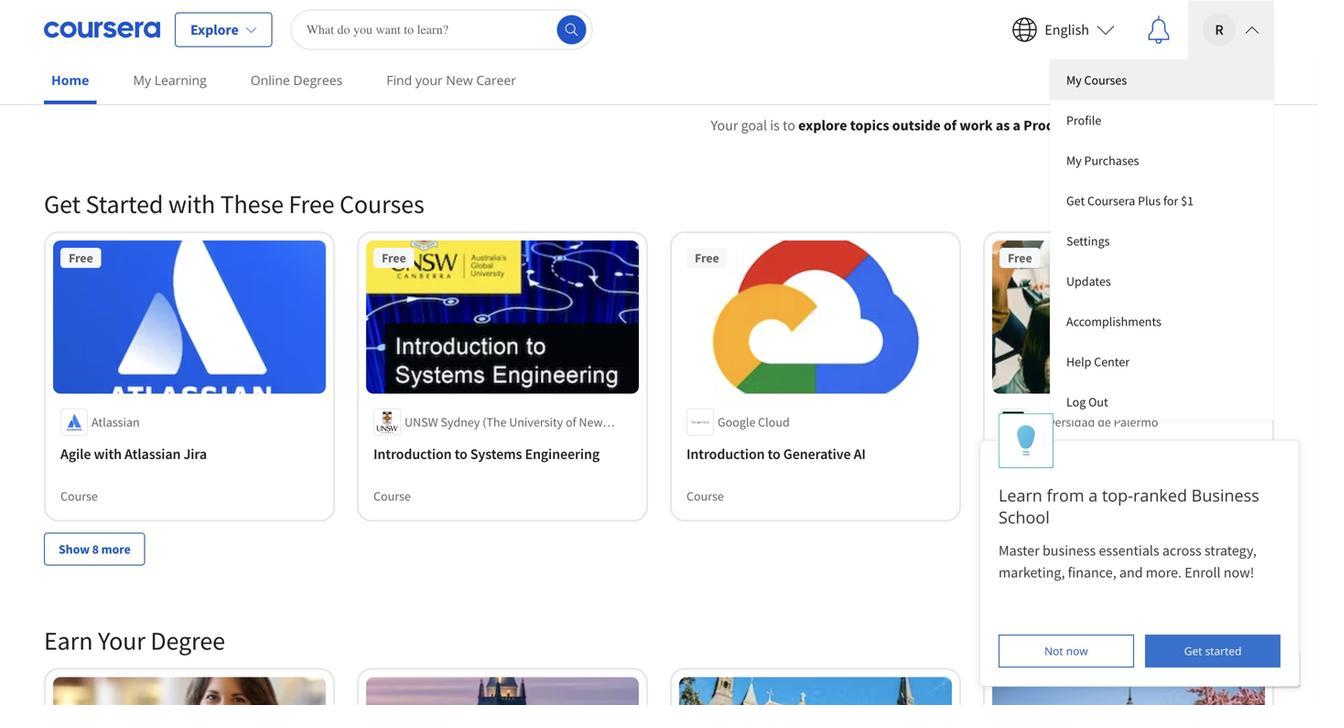Task type: locate. For each thing, give the bounding box(es) containing it.
get coursera plus for $1
[[1066, 193, 1194, 209]]

started
[[1205, 644, 1242, 659]]

out
[[1088, 394, 1108, 411]]

smile image
[[1005, 285, 1027, 307]]

3 course from the left
[[687, 488, 724, 505]]

of left work
[[944, 116, 957, 135]]

explore
[[798, 116, 847, 135]]

8
[[92, 542, 99, 558]]

1 horizontal spatial courses
[[1084, 72, 1127, 88]]

0 vertical spatial of
[[944, 116, 957, 135]]

0 horizontal spatial with
[[94, 445, 122, 464]]

introduction for introduction to generative ai
[[687, 445, 765, 464]]

atlassian up agile with atlassian jira
[[92, 414, 140, 431]]

online degrees link
[[243, 60, 350, 101]]

1 vertical spatial a
[[1089, 485, 1098, 507]]

learning
[[154, 71, 207, 89]]

1 vertical spatial courses
[[340, 188, 424, 220]]

outside
[[892, 116, 941, 135]]

free
[[289, 188, 335, 220], [69, 250, 93, 266], [382, 250, 406, 266], [695, 250, 719, 266], [1008, 250, 1032, 266]]

coursera image
[[44, 15, 160, 44]]

get coursera plus for $1 link
[[1050, 181, 1274, 221]]

home link
[[44, 60, 96, 104]]

0 vertical spatial with
[[168, 188, 215, 220]]

1 horizontal spatial get
[[1066, 193, 1085, 209]]

a right as
[[1013, 116, 1021, 135]]

0 horizontal spatial a
[[1013, 116, 1021, 135]]

your left "goal"
[[711, 116, 738, 135]]

0 horizontal spatial introduction
[[373, 445, 452, 464]]

alice element
[[979, 414, 1300, 687]]

for
[[1163, 193, 1178, 209]]

find
[[387, 71, 412, 89]]

0 horizontal spatial of
[[566, 414, 576, 431]]

my up 'profile' at the top
[[1066, 72, 1082, 88]]

home
[[51, 71, 89, 89]]

get inside alice element
[[1184, 644, 1202, 659]]

profile link
[[1050, 100, 1274, 141]]

main content containing get started with these free courses
[[0, 92, 1318, 706]]

get inside r menu
[[1066, 193, 1085, 209]]

agile with atlassian jira
[[60, 445, 207, 464]]

started
[[86, 188, 163, 220]]

enroll
[[1185, 564, 1221, 582]]

2 horizontal spatial get
[[1184, 644, 1202, 659]]

new
[[446, 71, 473, 89], [579, 414, 603, 431]]

help center image
[[1271, 658, 1293, 680]]

(the
[[483, 414, 507, 431]]

0 horizontal spatial to
[[455, 445, 468, 464]]

explore button
[[175, 12, 273, 47]]

course down south on the bottom
[[373, 488, 411, 505]]

1 vertical spatial of
[[566, 414, 576, 431]]

new right the your
[[446, 71, 473, 89]]

atlassian
[[92, 414, 140, 431], [125, 445, 181, 464]]

new up engineering
[[579, 414, 603, 431]]

introduction down unsw
[[373, 445, 452, 464]]

product right as
[[1024, 116, 1075, 135]]

a left the top-
[[1089, 485, 1098, 507]]

product management link
[[1000, 444, 1258, 466]]

course down "agile"
[[60, 488, 98, 505]]

master
[[999, 542, 1040, 560]]

1 vertical spatial new
[[579, 414, 603, 431]]

course for agile with atlassian jira
[[60, 488, 98, 505]]

my
[[133, 71, 151, 89], [1066, 72, 1082, 88], [1066, 152, 1082, 169]]

of inside unsw sydney (the university of new south wales)
[[566, 414, 576, 431]]

as
[[996, 116, 1010, 135]]

more.
[[1146, 564, 1182, 582]]

course for introduction to generative ai
[[687, 488, 724, 505]]

my left purchases
[[1066, 152, 1082, 169]]

get for get coursera plus for $1
[[1066, 193, 1085, 209]]

to
[[783, 116, 795, 135], [455, 445, 468, 464], [768, 445, 781, 464]]

my courses link
[[1050, 60, 1274, 100]]

0 vertical spatial courses
[[1084, 72, 1127, 88]]

earn your degree
[[44, 625, 225, 657]]

get started with these free courses
[[44, 188, 424, 220]]

4 course from the left
[[1000, 488, 1037, 505]]

show 8 more
[[59, 542, 131, 558]]

your right earn
[[98, 625, 145, 657]]

0 horizontal spatial your
[[98, 625, 145, 657]]

0 vertical spatial new
[[446, 71, 473, 89]]

to down cloud
[[768, 445, 781, 464]]

agile with atlassian jira link
[[60, 444, 319, 466]]

work
[[960, 116, 993, 135]]

coursera
[[1087, 193, 1135, 209]]

1 introduction from the left
[[373, 445, 452, 464]]

main content
[[0, 92, 1318, 706]]

my for my learning
[[133, 71, 151, 89]]

course for product management
[[1000, 488, 1037, 505]]

online
[[251, 71, 290, 89]]

de
[[1098, 414, 1111, 431]]

find your new career
[[387, 71, 516, 89]]

university
[[509, 414, 563, 431]]

my left "learning"
[[133, 71, 151, 89]]

career
[[476, 71, 516, 89]]

get started link
[[1145, 635, 1281, 668]]

product up learn
[[1000, 445, 1049, 464]]

course down "google" on the bottom right of page
[[687, 488, 724, 505]]

learn
[[999, 485, 1043, 507]]

with right "agile"
[[94, 445, 122, 464]]

0 horizontal spatial new
[[446, 71, 473, 89]]

plus
[[1138, 193, 1161, 209]]

my for my purchases
[[1066, 152, 1082, 169]]

introduction down "google" on the bottom right of page
[[687, 445, 765, 464]]

1 vertical spatial your
[[98, 625, 145, 657]]

free for product management
[[1008, 250, 1032, 266]]

introduction to systems engineering
[[373, 445, 600, 464]]

introduction to generative ai link
[[687, 444, 945, 466]]

1 horizontal spatial new
[[579, 414, 603, 431]]

1 horizontal spatial to
[[768, 445, 781, 464]]

business
[[1043, 542, 1096, 560]]

agile
[[60, 445, 91, 464]]

courses inside the get started with these free courses collection 'element'
[[340, 188, 424, 220]]

course up school
[[1000, 488, 1037, 505]]

0 horizontal spatial courses
[[340, 188, 424, 220]]

1 horizontal spatial your
[[711, 116, 738, 135]]

strategy,
[[1205, 542, 1257, 560]]

introduction for introduction to systems engineering
[[373, 445, 452, 464]]

learn from a top-ranked business school
[[999, 485, 1259, 529]]

0 horizontal spatial get
[[44, 188, 81, 220]]

1 horizontal spatial of
[[944, 116, 957, 135]]

jira
[[184, 445, 207, 464]]

What do you want to learn? text field
[[291, 10, 593, 50]]

1 vertical spatial product
[[1000, 445, 1049, 464]]

to right the is
[[783, 116, 795, 135]]

lightbulb tip image
[[1016, 425, 1036, 457]]

1 vertical spatial atlassian
[[125, 445, 181, 464]]

marketing,
[[999, 564, 1065, 582]]

now!
[[1224, 564, 1254, 582]]

free for introduction to systems engineering
[[382, 250, 406, 266]]

product
[[1024, 116, 1075, 135], [1000, 445, 1049, 464]]

my purchases link
[[1050, 141, 1274, 181]]

with left these on the top
[[168, 188, 215, 220]]

palermo
[[1114, 414, 1158, 431]]

2 course from the left
[[373, 488, 411, 505]]

atlassian left jira
[[125, 445, 181, 464]]

new inside unsw sydney (the university of new south wales)
[[579, 414, 603, 431]]

south
[[405, 433, 437, 449]]

None search field
[[291, 10, 593, 50]]

2 introduction from the left
[[687, 445, 765, 464]]

r menu
[[1050, 60, 1274, 421]]

find your new career link
[[379, 60, 524, 101]]

ai
[[854, 445, 866, 464]]

1 horizontal spatial introduction
[[687, 445, 765, 464]]

finance,
[[1068, 564, 1117, 582]]

to down sydney on the bottom of the page
[[455, 445, 468, 464]]

updates
[[1066, 273, 1111, 290]]

of up engineering
[[566, 414, 576, 431]]

center
[[1094, 354, 1130, 370]]

these
[[220, 188, 284, 220]]

course
[[60, 488, 98, 505], [373, 488, 411, 505], [687, 488, 724, 505], [1000, 488, 1037, 505]]

1 course from the left
[[60, 488, 98, 505]]

0 vertical spatial product
[[1024, 116, 1075, 135]]

1 horizontal spatial a
[[1089, 485, 1098, 507]]

from
[[1047, 485, 1084, 507]]

get inside 'element'
[[44, 188, 81, 220]]



Task type: describe. For each thing, give the bounding box(es) containing it.
get for get started
[[1184, 644, 1202, 659]]

not now button
[[999, 635, 1134, 668]]

sydney
[[441, 414, 480, 431]]

degree
[[150, 625, 225, 657]]

manager
[[1078, 116, 1134, 135]]

free for introduction to generative ai
[[695, 250, 719, 266]]

purchases
[[1084, 152, 1139, 169]]

show 8 more button
[[44, 533, 145, 566]]

$1
[[1181, 193, 1194, 209]]

and
[[1119, 564, 1143, 582]]

get started
[[1184, 644, 1242, 659]]

log out
[[1066, 394, 1108, 411]]

product inside the get started with these free courses collection 'element'
[[1000, 445, 1049, 464]]

business
[[1192, 485, 1259, 507]]

engineering
[[525, 445, 600, 464]]

1 horizontal spatial with
[[168, 188, 215, 220]]

log
[[1066, 394, 1086, 411]]

cloud
[[758, 414, 790, 431]]

essentials
[[1099, 542, 1160, 560]]

management
[[1052, 445, 1133, 464]]

2 horizontal spatial to
[[783, 116, 795, 135]]

line chart image
[[1005, 219, 1027, 241]]

my courses
[[1066, 72, 1127, 88]]

free for agile with atlassian jira
[[69, 250, 93, 266]]

your
[[415, 71, 443, 89]]

help center link
[[1050, 342, 1274, 382]]

ranked
[[1133, 485, 1187, 507]]

accomplishments link
[[1050, 302, 1274, 342]]

introduction to systems engineering link
[[373, 444, 632, 466]]

school
[[999, 507, 1050, 529]]

now
[[1066, 644, 1088, 659]]

generative
[[783, 445, 851, 464]]

universidad
[[1031, 414, 1095, 431]]

introduction to generative ai
[[687, 445, 866, 464]]

log out button
[[1050, 382, 1274, 421]]

courses inside my courses link
[[1084, 72, 1127, 88]]

english
[[1045, 21, 1089, 39]]

my for my courses
[[1066, 72, 1082, 88]]

0 vertical spatial atlassian
[[92, 414, 140, 431]]

profile
[[1066, 112, 1101, 129]]

to for introduction to systems engineering
[[455, 445, 468, 464]]

get for get started with these free courses
[[44, 188, 81, 220]]

wales)
[[439, 433, 474, 449]]

is
[[770, 116, 780, 135]]

online degrees
[[251, 71, 343, 89]]

not now
[[1045, 644, 1088, 659]]

repeat image
[[1005, 252, 1027, 274]]

systems
[[470, 445, 522, 464]]

unsw sydney (the university of new south wales)
[[405, 414, 603, 449]]

a inside learn from a top-ranked business school
[[1089, 485, 1098, 507]]

0 vertical spatial your
[[711, 116, 738, 135]]

top-
[[1102, 485, 1133, 507]]

universidad de palermo
[[1031, 414, 1158, 431]]

my purchases
[[1066, 152, 1139, 169]]

settings
[[1066, 233, 1110, 249]]

my learning link
[[126, 60, 214, 101]]

0 vertical spatial a
[[1013, 116, 1021, 135]]

settings link
[[1050, 221, 1274, 261]]

1 vertical spatial with
[[94, 445, 122, 464]]

updates link
[[1050, 261, 1274, 302]]

r
[[1215, 21, 1224, 39]]

to for introduction to generative ai
[[768, 445, 781, 464]]

course for introduction to systems engineering
[[373, 488, 411, 505]]

topics
[[850, 116, 889, 135]]

show
[[59, 542, 90, 558]]

not
[[1045, 644, 1063, 659]]

more
[[101, 542, 131, 558]]

unsw
[[405, 414, 438, 431]]

earn your degree collection element
[[33, 596, 1285, 706]]

explore
[[190, 21, 239, 39]]

get started with these free courses collection element
[[33, 158, 1285, 596]]

earn
[[44, 625, 93, 657]]

my learning
[[133, 71, 207, 89]]

english button
[[997, 0, 1130, 59]]

google cloud
[[718, 414, 790, 431]]

degrees
[[293, 71, 343, 89]]

r button
[[1188, 0, 1274, 59]]

master business essentials across strategy, marketing, finance, and more. enroll now!
[[999, 542, 1260, 582]]



Task type: vqa. For each thing, say whether or not it's contained in the screenshot.
log out at the right
yes



